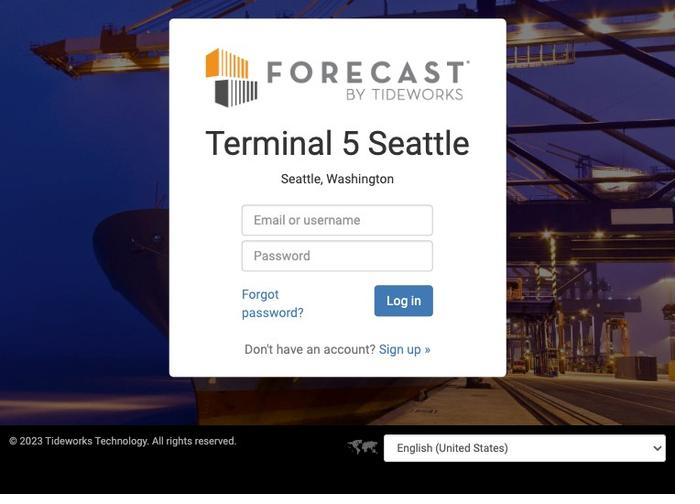Task type: describe. For each thing, give the bounding box(es) containing it.
in
[[412, 294, 422, 308]]

forgot password?
[[242, 287, 304, 320]]

2023
[[20, 436, 43, 448]]

© 2023 tideworks technology. all rights reserved.
[[9, 436, 237, 448]]

Password password field
[[242, 241, 434, 272]]

forecast® by tideworks image
[[206, 46, 470, 108]]

»
[[425, 342, 431, 357]]

Email or username text field
[[242, 205, 434, 236]]

have
[[277, 342, 304, 357]]

don't
[[245, 342, 273, 357]]

forgot
[[242, 287, 279, 302]]

©
[[9, 436, 17, 448]]

seattle,
[[281, 171, 324, 186]]

log
[[387, 294, 408, 308]]

forgot password? link
[[242, 287, 304, 320]]



Task type: locate. For each thing, give the bounding box(es) containing it.
don't have an account? sign up »
[[245, 342, 431, 357]]

up
[[407, 342, 422, 357]]

terminal 5 seattle seattle, washington
[[205, 125, 470, 186]]

account?
[[324, 342, 376, 357]]

5
[[342, 125, 360, 164]]

terminal
[[205, 125, 333, 164]]

tideworks
[[45, 436, 93, 448]]

log in button
[[375, 285, 434, 317]]

seattle
[[368, 125, 470, 164]]

log in
[[387, 294, 422, 308]]

washington
[[327, 171, 394, 186]]

an
[[307, 342, 321, 357]]

rights
[[166, 436, 193, 448]]

all
[[152, 436, 164, 448]]

technology.
[[95, 436, 150, 448]]

sign up » link
[[379, 342, 431, 357]]

password?
[[242, 306, 304, 320]]

reserved.
[[195, 436, 237, 448]]

sign
[[379, 342, 404, 357]]



Task type: vqa. For each thing, say whether or not it's contained in the screenshot.
50
no



